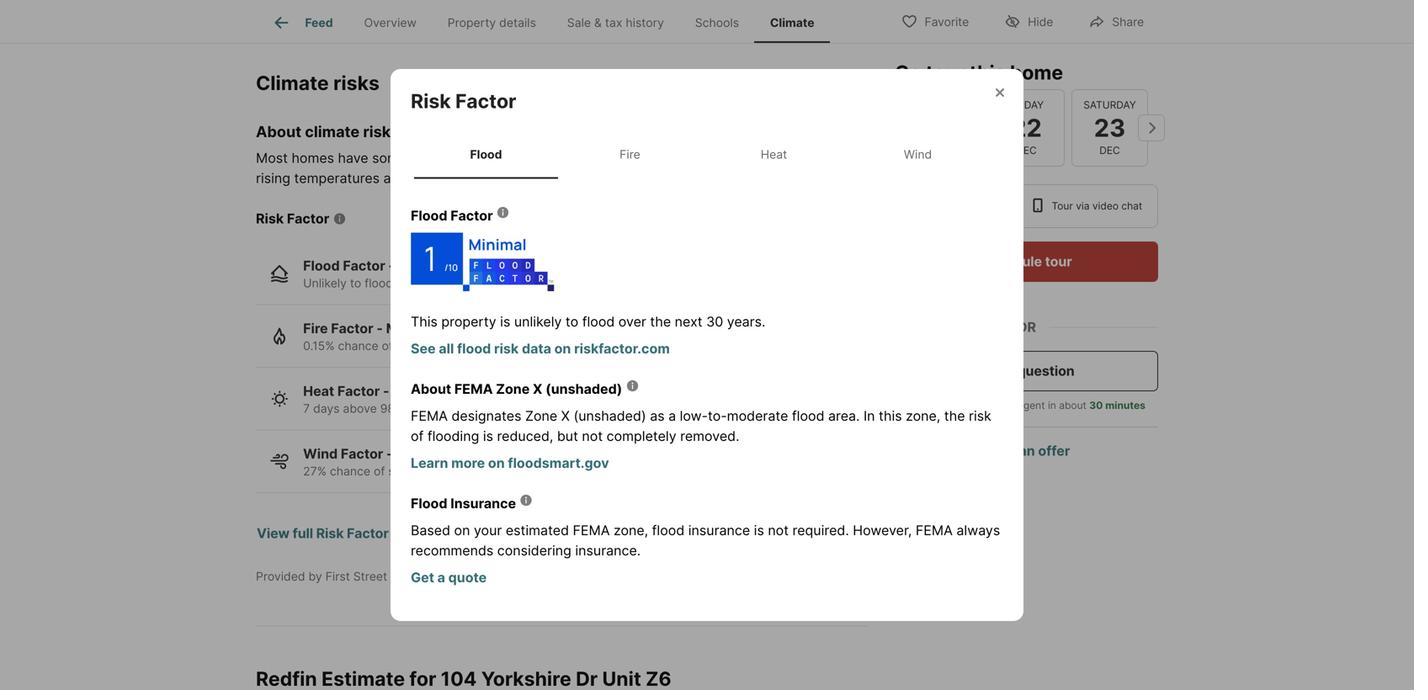 Task type: describe. For each thing, give the bounding box(es) containing it.
offer
[[1038, 443, 1070, 459]]

- for heat
[[383, 383, 389, 399]]

home
[[1010, 61, 1063, 84]]

in inside heat factor - major 7 days above 98° expected this year, 15 days in 30 years
[[558, 402, 568, 416]]

1 days from the left
[[313, 402, 340, 416]]

most homes have some risk of natural disasters, and may be impacted by climate change due to rising temperatures and sea levels.
[[256, 150, 868, 186]]

fire factor - moderate 0.15% chance of being in a wildfire in next 30 years
[[303, 320, 587, 353]]

moderate
[[727, 408, 788, 424]]

street
[[353, 569, 387, 584]]

risk factor element
[[411, 69, 537, 113]]

climate for climate risks
[[256, 71, 329, 94]]

wind tab
[[846, 134, 990, 176]]

as
[[650, 408, 665, 424]]

not inside fema designates zone x (unshaded) as a low-to-moderate flood area. in this zone, the risk of flooding is reduced, but not completely removed.
[[582, 428, 603, 444]]

view full risk factor report
[[257, 525, 432, 542]]

fire for fire
[[620, 147, 640, 162]]

- for flood
[[388, 258, 395, 274]]

insurance
[[451, 495, 516, 512]]

see all flood risk data on riskfactor.com
[[411, 341, 670, 357]]

tax
[[605, 15, 622, 30]]

learn
[[411, 455, 448, 471]]

risk inside 'most homes have some risk of natural disasters, and may be impacted by climate change due to rising temperatures and sea levels.'
[[411, 150, 433, 166]]

risk inside dialog
[[411, 89, 451, 113]]

30 inside risk factor dialog
[[706, 314, 723, 330]]

a inside fire factor - moderate 0.15% chance of being in a wildfire in next 30 years
[[444, 339, 450, 353]]

30 inside wind factor - moderate 27% chance of strong winds in next 30 years
[[504, 464, 519, 479]]

&
[[594, 15, 602, 30]]

flooding
[[427, 428, 479, 444]]

learn more on floodsmart.gov
[[411, 455, 609, 471]]

unlikely
[[514, 314, 562, 330]]

always
[[957, 522, 1000, 539]]

1 horizontal spatial risk
[[494, 341, 519, 357]]

some
[[372, 150, 407, 166]]

heat for heat factor - major 7 days above 98° expected this year, 15 days in 30 years
[[303, 383, 334, 399]]

sale
[[567, 15, 591, 30]]

due
[[828, 150, 852, 166]]

30 inside heat factor - major 7 days above 98° expected this year, 15 days in 30 years
[[571, 402, 586, 416]]

fema up year,
[[454, 381, 493, 397]]

disasters,
[[501, 150, 563, 166]]

2 horizontal spatial on
[[554, 341, 571, 357]]

saturday 23 dec
[[1084, 99, 1136, 157]]

factor inside wind factor - moderate 27% chance of strong winds in next 30 years
[[341, 446, 383, 462]]

risk inside fema designates zone x (unshaded) as a low-to-moderate flood area. in this zone, the risk of flooding is reduced, but not completely removed.
[[969, 408, 992, 424]]

insurance
[[688, 522, 750, 539]]

history
[[626, 15, 664, 30]]

however,
[[853, 522, 912, 539]]

an
[[1019, 443, 1035, 459]]

fire for fire factor - moderate 0.15% chance of being in a wildfire in next 30 years
[[303, 320, 328, 337]]

1 vertical spatial on
[[488, 455, 505, 471]]

factor inside heat factor - major 7 days above 98° expected this year, 15 days in 30 years
[[337, 383, 380, 399]]

of inside wind factor - moderate 27% chance of strong winds in next 30 years
[[374, 464, 385, 479]]

zone, inside fema designates zone x (unshaded) as a low-to-moderate flood area. in this zone, the risk of flooding is reduced, but not completely removed.
[[906, 408, 941, 424]]

climate tab
[[755, 3, 830, 43]]

recommends
[[411, 543, 494, 559]]

next image
[[1138, 114, 1165, 141]]

chat
[[1122, 200, 1143, 212]]

ask
[[978, 363, 1004, 379]]

2 days from the left
[[529, 402, 555, 416]]

(unshaded) for designates
[[574, 408, 646, 424]]

ask a question button
[[895, 351, 1158, 391]]

22
[[1011, 113, 1042, 142]]

insurance.
[[575, 543, 641, 559]]

flood for flood factor - minimal unlikely to flood in next 30 years
[[303, 258, 340, 274]]

a right get
[[437, 569, 445, 586]]

more
[[451, 455, 485, 471]]

tour for go
[[926, 61, 965, 84]]

you'll hear from a local agent in about 30 minutes
[[908, 399, 1146, 412]]

years inside heat factor - major 7 days above 98° expected this year, 15 days in 30 years
[[590, 402, 620, 416]]

considering
[[497, 543, 572, 559]]

about climate risks
[[256, 122, 399, 141]]

local
[[993, 399, 1015, 412]]

in
[[864, 408, 875, 424]]

completely
[[607, 428, 677, 444]]

removed.
[[680, 428, 740, 444]]

fema left the always
[[916, 522, 953, 539]]

heat for heat
[[761, 147, 787, 162]]

chance for fire
[[338, 339, 379, 353]]

expected
[[404, 402, 456, 416]]

riskfactor.com
[[574, 341, 670, 357]]

friday
[[1009, 99, 1044, 111]]

heat tab
[[702, 134, 846, 176]]

not inside "based on your estimated fema zone, flood insurance is not required. however, fema always recommends considering insurance."
[[768, 522, 789, 539]]

30 inside flood factor - minimal unlikely to flood in next 30 years
[[437, 276, 452, 290]]

schedule tour
[[981, 253, 1072, 270]]

floodsmart.gov
[[508, 455, 609, 471]]

ask a question
[[978, 363, 1075, 379]]

above
[[343, 402, 377, 416]]

1 vertical spatial risk
[[256, 210, 284, 227]]

winds
[[427, 464, 460, 479]]

0 horizontal spatial and
[[383, 170, 407, 186]]

you'll
[[908, 399, 932, 412]]

flood for flood
[[470, 147, 502, 162]]

wildfire
[[454, 339, 494, 353]]

agent
[[1018, 399, 1045, 412]]

start
[[983, 443, 1016, 459]]

get a quote
[[411, 569, 487, 586]]

overview tab
[[349, 3, 432, 43]]

0 horizontal spatial climate
[[305, 122, 360, 141]]

about
[[1059, 399, 1087, 412]]

your
[[474, 522, 502, 539]]

feed link
[[271, 13, 333, 33]]

overview
[[364, 15, 417, 30]]

this
[[411, 314, 438, 330]]

fema inside fema designates zone x (unshaded) as a low-to-moderate flood area. in this zone, the risk of flooding is reduced, but not completely removed.
[[411, 408, 448, 424]]

homes
[[292, 150, 334, 166]]

schedule tour button
[[895, 242, 1158, 282]]

wind factor - moderate 27% chance of strong winds in next 30 years
[[303, 446, 553, 479]]

flood factor - minimal unlikely to flood in next 30 years
[[303, 258, 486, 290]]

property details
[[448, 15, 536, 30]]

sale & tax history
[[567, 15, 664, 30]]

0 vertical spatial the
[[650, 314, 671, 330]]

is inside "based on your estimated fema zone, flood insurance is not required. however, fema always recommends considering insurance."
[[754, 522, 764, 539]]

next inside fire factor - moderate 0.15% chance of being in a wildfire in next 30 years
[[511, 339, 535, 353]]

about fema zone x (unshaded)
[[411, 381, 622, 397]]

tour for schedule
[[1045, 253, 1072, 270]]

tour
[[1052, 200, 1073, 212]]

hide button
[[990, 4, 1068, 38]]

30 inside fire factor - moderate 0.15% chance of being in a wildfire in next 30 years
[[538, 339, 553, 353]]

dec for 23
[[1100, 144, 1120, 157]]

most
[[256, 150, 288, 166]]

report
[[392, 525, 432, 542]]

video
[[1093, 200, 1119, 212]]

factor down levels.
[[451, 208, 493, 224]]

the inside fema designates zone x (unshaded) as a low-to-moderate flood area. in this zone, the risk of flooding is reduced, but not completely removed.
[[944, 408, 965, 424]]

factor inside button
[[347, 525, 389, 542]]

of inside 'most homes have some risk of natural disasters, and may be impacted by climate change due to rising temperatures and sea levels.'
[[437, 150, 450, 166]]

moderate for fire factor - moderate
[[386, 320, 450, 337]]

23
[[1094, 113, 1126, 142]]

details
[[499, 15, 536, 30]]

this inside fema designates zone x (unshaded) as a low-to-moderate flood area. in this zone, the risk of flooding is reduced, but not completely removed.
[[879, 408, 902, 424]]

may
[[595, 150, 621, 166]]

share button
[[1074, 4, 1158, 38]]

start an offer
[[983, 443, 1070, 459]]

based
[[411, 522, 450, 539]]

property
[[448, 15, 496, 30]]

flood for flood insurance
[[411, 495, 447, 512]]

area.
[[828, 408, 860, 424]]

flood inside flood factor - minimal unlikely to flood in next 30 years
[[365, 276, 393, 290]]

natural
[[454, 150, 498, 166]]

(unshaded) for fema
[[546, 381, 622, 397]]

years inside fire factor - moderate 0.15% chance of being in a wildfire in next 30 years
[[556, 339, 587, 353]]

sale & tax history tab
[[552, 3, 680, 43]]

- for wind
[[386, 446, 393, 462]]

factor inside flood factor - minimal unlikely to flood in next 30 years
[[343, 258, 385, 274]]

schedule
[[981, 253, 1042, 270]]

dec for 22
[[1016, 144, 1037, 157]]

15
[[513, 402, 525, 416]]



Task type: locate. For each thing, give the bounding box(es) containing it.
factor
[[455, 89, 516, 113], [451, 208, 493, 224], [287, 210, 329, 227], [343, 258, 385, 274], [331, 320, 373, 337], [337, 383, 380, 399], [341, 446, 383, 462], [347, 525, 389, 542]]

this left home on the top of the page
[[970, 61, 1006, 84]]

0 horizontal spatial fire
[[303, 320, 328, 337]]

tour via video chat list box
[[895, 184, 1158, 228]]

fire left impacted
[[620, 147, 640, 162]]

friday 22 dec
[[1009, 99, 1044, 157]]

of up levels.
[[437, 150, 450, 166]]

flood left over
[[582, 314, 615, 330]]

question
[[1017, 363, 1075, 379]]

x for fema
[[533, 381, 543, 397]]

flood up "unlikely"
[[303, 258, 340, 274]]

1 vertical spatial risk factor
[[256, 210, 329, 227]]

1 horizontal spatial risk factor
[[411, 89, 516, 113]]

about
[[256, 122, 301, 141], [411, 381, 451, 397]]

0 horizontal spatial to
[[350, 276, 361, 290]]

this property is unlikely to flood over the next 30 years.
[[411, 314, 766, 330]]

1 vertical spatial by
[[309, 569, 322, 584]]

30 left years.
[[706, 314, 723, 330]]

dec inside saturday 23 dec
[[1100, 144, 1120, 157]]

0 vertical spatial (unshaded)
[[546, 381, 622, 397]]

option
[[895, 184, 1018, 228]]

0 vertical spatial climate
[[770, 15, 815, 30]]

chance for wind
[[330, 464, 370, 479]]

chance inside wind factor - moderate 27% chance of strong winds in next 30 years
[[330, 464, 370, 479]]

flood left insurance
[[652, 522, 685, 539]]

(unshaded) up the but
[[546, 381, 622, 397]]

0 vertical spatial risk
[[411, 89, 451, 113]]

by right impacted
[[708, 150, 724, 166]]

2 vertical spatial risk
[[316, 525, 344, 542]]

-
[[388, 258, 395, 274], [377, 320, 383, 337], [383, 383, 389, 399], [386, 446, 393, 462]]

0 vertical spatial moderate
[[386, 320, 450, 337]]

flood inside flood tab
[[470, 147, 502, 162]]

0 horizontal spatial x
[[533, 381, 543, 397]]

1 horizontal spatial on
[[488, 455, 505, 471]]

is left unlikely
[[500, 314, 510, 330]]

climate up homes
[[305, 122, 360, 141]]

factor up flood tab in the left top of the page
[[455, 89, 516, 113]]

climate up 'about climate risks'
[[256, 71, 329, 94]]

tab list containing flood
[[411, 130, 1003, 179]]

see
[[411, 341, 436, 357]]

1 vertical spatial tour
[[1045, 253, 1072, 270]]

factor up "unlikely"
[[343, 258, 385, 274]]

share
[[1112, 15, 1144, 29]]

factor up 0.15% at the left
[[331, 320, 373, 337]]

2 vertical spatial on
[[454, 522, 470, 539]]

to inside 'most homes have some risk of natural disasters, and may be impacted by climate change due to rising temperatures and sea levels.'
[[856, 150, 868, 166]]

and
[[567, 150, 591, 166], [383, 170, 407, 186]]

2 vertical spatial to
[[566, 314, 579, 330]]

flood left area.
[[792, 408, 825, 424]]

2 horizontal spatial risk
[[411, 89, 451, 113]]

(unshaded) up completely
[[574, 408, 646, 424]]

0 horizontal spatial dec
[[1016, 144, 1037, 157]]

1 dec from the left
[[1016, 144, 1037, 157]]

0 vertical spatial risks
[[333, 71, 380, 94]]

0 vertical spatial by
[[708, 150, 724, 166]]

wind right due at the top right
[[904, 147, 932, 162]]

years.
[[727, 314, 766, 330]]

1 vertical spatial is
[[483, 428, 493, 444]]

chance right "27%"
[[330, 464, 370, 479]]

have
[[338, 150, 368, 166]]

0 horizontal spatial heat
[[303, 383, 334, 399]]

0 horizontal spatial risk
[[256, 210, 284, 227]]

1 vertical spatial risks
[[363, 122, 399, 141]]

1 vertical spatial wind
[[303, 446, 338, 462]]

0 horizontal spatial on
[[454, 522, 470, 539]]

quote
[[448, 569, 487, 586]]

7
[[303, 402, 310, 416]]

risk left the data
[[494, 341, 519, 357]]

0 vertical spatial fire
[[620, 147, 640, 162]]

2 horizontal spatial to
[[856, 150, 868, 166]]

1 horizontal spatial by
[[708, 150, 724, 166]]

1 vertical spatial and
[[383, 170, 407, 186]]

0 horizontal spatial not
[[582, 428, 603, 444]]

2 vertical spatial risk
[[969, 408, 992, 424]]

27%
[[303, 464, 327, 479]]

in right agent
[[1048, 399, 1056, 412]]

0 horizontal spatial tour
[[926, 61, 965, 84]]

zone for fema
[[496, 381, 530, 397]]

property
[[441, 314, 496, 330]]

moderate inside fire factor - moderate 0.15% chance of being in a wildfire in next 30 years
[[386, 320, 450, 337]]

heat inside heat factor - major 7 days above 98° expected this year, 15 days in 30 years
[[303, 383, 334, 399]]

- inside fire factor - moderate 0.15% chance of being in a wildfire in next 30 years
[[377, 320, 383, 337]]

1 vertical spatial fire
[[303, 320, 328, 337]]

next inside risk factor dialog
[[675, 314, 703, 330]]

is inside fema designates zone x (unshaded) as a low-to-moderate flood area. in this zone, the risk of flooding is reduced, but not completely removed.
[[483, 428, 493, 444]]

zone, inside "based on your estimated fema zone, flood insurance is not required. however, fema always recommends considering insurance."
[[614, 522, 648, 539]]

x for designates
[[561, 408, 570, 424]]

1 horizontal spatial and
[[567, 150, 591, 166]]

factor inside fire factor - moderate 0.15% chance of being in a wildfire in next 30 years
[[331, 320, 373, 337]]

days right 15
[[529, 402, 555, 416]]

and left may
[[567, 150, 591, 166]]

1 vertical spatial tab list
[[411, 130, 1003, 179]]

dec down 23
[[1100, 144, 1120, 157]]

next inside flood factor - minimal unlikely to flood in next 30 years
[[409, 276, 434, 290]]

to inside dialog
[[566, 314, 579, 330]]

in inside wind factor - moderate 27% chance of strong winds in next 30 years
[[463, 464, 473, 479]]

0 horizontal spatial this
[[459, 402, 479, 416]]

risk up sea
[[411, 150, 433, 166]]

moderate inside wind factor - moderate 27% chance of strong winds in next 30 years
[[396, 446, 459, 462]]

risk factor inside risk factor element
[[411, 89, 516, 113]]

risk factor dialog
[[391, 69, 1024, 635]]

and down some
[[383, 170, 407, 186]]

0 vertical spatial climate
[[305, 122, 360, 141]]

fire inside tab
[[620, 147, 640, 162]]

0 vertical spatial tour
[[926, 61, 965, 84]]

30 down minimal
[[437, 276, 452, 290]]

None button
[[905, 88, 982, 168], [988, 89, 1065, 167], [1072, 89, 1148, 167], [905, 88, 982, 168], [988, 89, 1065, 167], [1072, 89, 1148, 167]]

temperatures
[[294, 170, 380, 186]]

tour via video chat
[[1052, 200, 1143, 212]]

the right you'll
[[944, 408, 965, 424]]

a right the ask
[[1007, 363, 1014, 379]]

0 vertical spatial on
[[554, 341, 571, 357]]

flood insurance
[[411, 495, 516, 512]]

in right the wildfire
[[498, 339, 507, 353]]

zone up 15
[[496, 381, 530, 397]]

98°
[[380, 402, 400, 416]]

required.
[[793, 522, 849, 539]]

0 vertical spatial wind
[[904, 147, 932, 162]]

to right unlikely
[[566, 314, 579, 330]]

2 horizontal spatial risk
[[969, 408, 992, 424]]

hide
[[1028, 15, 1053, 29]]

climate left 'change'
[[727, 150, 773, 166]]

next right over
[[675, 314, 703, 330]]

1 horizontal spatial tour
[[1045, 253, 1072, 270]]

1 horizontal spatial climate
[[727, 150, 773, 166]]

1 vertical spatial zone,
[[614, 522, 648, 539]]

1 horizontal spatial the
[[944, 408, 965, 424]]

view full risk factor report button
[[256, 514, 433, 554]]

climate right schools tab
[[770, 15, 815, 30]]

risk inside button
[[316, 525, 344, 542]]

flood inside flood factor - minimal unlikely to flood in next 30 years
[[303, 258, 340, 274]]

climate inside 'most homes have some risk of natural disasters, and may be impacted by climate change due to rising temperatures and sea levels.'
[[727, 150, 773, 166]]

0 horizontal spatial is
[[483, 428, 493, 444]]

2 dec from the left
[[1100, 144, 1120, 157]]

in right being
[[431, 339, 441, 353]]

1 horizontal spatial heat
[[761, 147, 787, 162]]

factor down temperatures
[[287, 210, 329, 227]]

of inside fema designates zone x (unshaded) as a low-to-moderate flood area. in this zone, the risk of flooding is reduced, but not completely removed.
[[411, 428, 424, 444]]

0 horizontal spatial risk factor
[[256, 210, 329, 227]]

fema up insurance.
[[573, 522, 610, 539]]

climate risks
[[256, 71, 380, 94]]

learn more on floodsmart.gov link
[[411, 455, 609, 471]]

years up completely
[[590, 402, 620, 416]]

1 vertical spatial to
[[350, 276, 361, 290]]

is right insurance
[[754, 522, 764, 539]]

30 up the but
[[571, 402, 586, 416]]

start an offer link
[[983, 443, 1070, 459]]

1 vertical spatial zone
[[525, 408, 557, 424]]

1 vertical spatial climate
[[256, 71, 329, 94]]

this right in
[[879, 408, 902, 424]]

flood up levels.
[[470, 147, 502, 162]]

tour right go
[[926, 61, 965, 84]]

years up property
[[455, 276, 486, 290]]

1 vertical spatial risk
[[494, 341, 519, 357]]

on
[[554, 341, 571, 357], [488, 455, 505, 471], [454, 522, 470, 539]]

a right from
[[984, 399, 990, 412]]

levels.
[[437, 170, 477, 186]]

to
[[856, 150, 868, 166], [350, 276, 361, 290], [566, 314, 579, 330]]

saturday
[[1084, 99, 1136, 111]]

zone, left from
[[906, 408, 941, 424]]

this inside heat factor - major 7 days above 98° expected this year, 15 days in 30 years
[[459, 402, 479, 416]]

by left "first"
[[309, 569, 322, 584]]

change
[[777, 150, 824, 166]]

1 horizontal spatial fire
[[620, 147, 640, 162]]

years inside wind factor - moderate 27% chance of strong winds in next 30 years
[[522, 464, 553, 479]]

years down 'reduced,'
[[522, 464, 553, 479]]

0 vertical spatial risk factor
[[411, 89, 516, 113]]

a right as
[[669, 408, 676, 424]]

x inside fema designates zone x (unshaded) as a low-to-moderate flood area. in this zone, the risk of flooding is reduced, but not completely removed.
[[561, 408, 570, 424]]

1 horizontal spatial climate
[[770, 15, 815, 30]]

moderate for wind factor - moderate
[[396, 446, 459, 462]]

climate
[[305, 122, 360, 141], [727, 150, 773, 166]]

2 vertical spatial is
[[754, 522, 764, 539]]

in inside flood factor - minimal unlikely to flood in next 30 years
[[396, 276, 406, 290]]

risk
[[411, 89, 451, 113], [256, 210, 284, 227], [316, 525, 344, 542]]

first
[[326, 569, 350, 584]]

of up wind factor - moderate 27% chance of strong winds in next 30 years
[[411, 428, 424, 444]]

next down minimal
[[409, 276, 434, 290]]

heat left due at the top right
[[761, 147, 787, 162]]

risk right full
[[316, 525, 344, 542]]

factor up street
[[347, 525, 389, 542]]

wind inside the wind "tab"
[[904, 147, 932, 162]]

1 horizontal spatial risk
[[316, 525, 344, 542]]

1 vertical spatial not
[[768, 522, 789, 539]]

strong
[[388, 464, 424, 479]]

1 vertical spatial about
[[411, 381, 451, 397]]

fire inside fire factor - moderate 0.15% chance of being in a wildfire in next 30 years
[[303, 320, 328, 337]]

is down designates on the bottom
[[483, 428, 493, 444]]

dec down 22 in the right top of the page
[[1016, 144, 1037, 157]]

30
[[437, 276, 452, 290], [706, 314, 723, 330], [538, 339, 553, 353], [1090, 399, 1103, 412], [571, 402, 586, 416], [504, 464, 519, 479]]

next up insurance
[[476, 464, 501, 479]]

- inside flood factor - minimal unlikely to flood in next 30 years
[[388, 258, 395, 274]]

1 horizontal spatial dec
[[1100, 144, 1120, 157]]

climate inside tab
[[770, 15, 815, 30]]

factor down above
[[341, 446, 383, 462]]

about up most
[[256, 122, 301, 141]]

unlikely
[[303, 276, 347, 290]]

this
[[970, 61, 1006, 84], [459, 402, 479, 416], [879, 408, 902, 424]]

flood for flood factor
[[411, 208, 447, 224]]

the right over
[[650, 314, 671, 330]]

wind inside wind factor - moderate 27% chance of strong winds in next 30 years
[[303, 446, 338, 462]]

chance right 0.15% at the left
[[338, 339, 379, 353]]

tour
[[926, 61, 965, 84], [1045, 253, 1072, 270]]

1 vertical spatial x
[[561, 408, 570, 424]]

dec inside friday 22 dec
[[1016, 144, 1037, 157]]

0 vertical spatial risk
[[411, 150, 433, 166]]

zone for designates
[[525, 408, 557, 424]]

wind for wind factor - moderate 27% chance of strong winds in next 30 years
[[303, 446, 338, 462]]

wind for wind
[[904, 147, 932, 162]]

0 horizontal spatial risk
[[411, 150, 433, 166]]

tour inside the schedule tour button
[[1045, 253, 1072, 270]]

but
[[557, 428, 578, 444]]

years
[[455, 276, 486, 290], [556, 339, 587, 353], [590, 402, 620, 416], [522, 464, 553, 479]]

1 vertical spatial (unshaded)
[[574, 408, 646, 424]]

risk left local
[[969, 408, 992, 424]]

1 horizontal spatial about
[[411, 381, 451, 397]]

risks up 'about climate risks'
[[333, 71, 380, 94]]

zone,
[[906, 408, 941, 424], [614, 522, 648, 539]]

0 horizontal spatial zone,
[[614, 522, 648, 539]]

a inside fema designates zone x (unshaded) as a low-to-moderate flood area. in this zone, the risk of flooding is reduced, but not completely removed.
[[669, 408, 676, 424]]

moderate up being
[[386, 320, 450, 337]]

0.15%
[[303, 339, 335, 353]]

tour via video chat option
[[1018, 184, 1158, 228]]

major
[[392, 383, 430, 399]]

flood tab
[[414, 134, 558, 176]]

flood inside "based on your estimated fema zone, flood insurance is not required. however, fema always recommends considering insurance."
[[652, 522, 685, 539]]

next down unlikely
[[511, 339, 535, 353]]

0 vertical spatial x
[[533, 381, 543, 397]]

flood down property
[[457, 341, 491, 357]]

risk up flood tab in the left top of the page
[[411, 89, 451, 113]]

30 down unlikely
[[538, 339, 553, 353]]

moderate
[[386, 320, 450, 337], [396, 446, 459, 462]]

full
[[293, 525, 313, 542]]

years inside flood factor - minimal unlikely to flood in next 30 years
[[455, 276, 486, 290]]

of left being
[[382, 339, 393, 353]]

be
[[625, 150, 641, 166]]

in up the but
[[558, 402, 568, 416]]

x down the data
[[533, 381, 543, 397]]

0 horizontal spatial climate
[[256, 71, 329, 94]]

on inside "based on your estimated fema zone, flood insurance is not required. however, fema always recommends considering insurance."
[[454, 522, 470, 539]]

a right see
[[444, 339, 450, 353]]

1 horizontal spatial zone,
[[906, 408, 941, 424]]

risk down rising
[[256, 210, 284, 227]]

to right due at the top right
[[856, 150, 868, 166]]

tab list containing feed
[[256, 0, 844, 43]]

data
[[522, 341, 551, 357]]

0 horizontal spatial days
[[313, 402, 340, 416]]

by inside 'most homes have some risk of natural disasters, and may be impacted by climate change due to rising temperatures and sea levels.'
[[708, 150, 724, 166]]

0 vertical spatial heat
[[761, 147, 787, 162]]

tab list
[[256, 0, 844, 43], [411, 130, 1003, 179]]

heat inside tab
[[761, 147, 787, 162]]

flood factor
[[411, 208, 493, 224]]

flood right "unlikely"
[[365, 276, 393, 290]]

or
[[1017, 319, 1036, 335]]

fema
[[454, 381, 493, 397], [411, 408, 448, 424], [573, 522, 610, 539], [916, 522, 953, 539]]

1 horizontal spatial this
[[879, 408, 902, 424]]

flood inside fema designates zone x (unshaded) as a low-to-moderate flood area. in this zone, the risk of flooding is reduced, but not completely removed.
[[792, 408, 825, 424]]

1 horizontal spatial x
[[561, 408, 570, 424]]

climate for climate
[[770, 15, 815, 30]]

risk factor down rising
[[256, 210, 329, 227]]

30 right about
[[1090, 399, 1103, 412]]

0 vertical spatial tab list
[[256, 0, 844, 43]]

0 horizontal spatial by
[[309, 569, 322, 584]]

0 vertical spatial not
[[582, 428, 603, 444]]

0 horizontal spatial about
[[256, 122, 301, 141]]

0 vertical spatial zone,
[[906, 408, 941, 424]]

1 horizontal spatial to
[[566, 314, 579, 330]]

wind
[[904, 147, 932, 162], [303, 446, 338, 462]]

all
[[439, 341, 454, 357]]

is
[[500, 314, 510, 330], [483, 428, 493, 444], [754, 522, 764, 539]]

- inside heat factor - major 7 days above 98° expected this year, 15 days in 30 years
[[383, 383, 389, 399]]

climate
[[770, 15, 815, 30], [256, 71, 329, 94]]

not left required.
[[768, 522, 789, 539]]

1 horizontal spatial not
[[768, 522, 789, 539]]

about up "expected"
[[411, 381, 451, 397]]

1 horizontal spatial is
[[500, 314, 510, 330]]

0 vertical spatial about
[[256, 122, 301, 141]]

zone inside fema designates zone x (unshaded) as a low-to-moderate flood area. in this zone, the risk of flooding is reduced, but not completely removed.
[[525, 408, 557, 424]]

- up strong
[[386, 446, 393, 462]]

flood
[[365, 276, 393, 290], [582, 314, 615, 330], [457, 341, 491, 357], [792, 408, 825, 424], [652, 522, 685, 539]]

0 vertical spatial zone
[[496, 381, 530, 397]]

0 vertical spatial chance
[[338, 339, 379, 353]]

not right the but
[[582, 428, 603, 444]]

sea
[[411, 170, 434, 186]]

property details tab
[[432, 3, 552, 43]]

- inside wind factor - moderate 27% chance of strong winds in next 30 years
[[386, 446, 393, 462]]

wind up "27%"
[[303, 446, 338, 462]]

of inside fire factor - moderate 0.15% chance of being in a wildfire in next 30 years
[[382, 339, 393, 353]]

moderate up winds
[[396, 446, 459, 462]]

1 horizontal spatial wind
[[904, 147, 932, 162]]

reduced,
[[497, 428, 553, 444]]

risks up some
[[363, 122, 399, 141]]

2 horizontal spatial is
[[754, 522, 764, 539]]

about inside risk factor dialog
[[411, 381, 451, 397]]

estimated
[[506, 522, 569, 539]]

flood up the based
[[411, 495, 447, 512]]

1 vertical spatial heat
[[303, 383, 334, 399]]

risk factor up flood tab in the left top of the page
[[411, 89, 516, 113]]

chance inside fire factor - moderate 0.15% chance of being in a wildfire in next 30 years
[[338, 339, 379, 353]]

fema down major at bottom
[[411, 408, 448, 424]]

on right the data
[[554, 341, 571, 357]]

- left minimal
[[388, 258, 395, 274]]

2 horizontal spatial this
[[970, 61, 1006, 84]]

minimal
[[398, 258, 450, 274]]

30 down 'reduced,'
[[504, 464, 519, 479]]

(unshaded) inside fema designates zone x (unshaded) as a low-to-moderate flood area. in this zone, the risk of flooding is reduced, but not completely removed.
[[574, 408, 646, 424]]

designates
[[452, 408, 521, 424]]

a inside button
[[1007, 363, 1014, 379]]

zone, up insurance.
[[614, 522, 648, 539]]

1 horizontal spatial days
[[529, 402, 555, 416]]

schools tab
[[680, 3, 755, 43]]

on up recommends
[[454, 522, 470, 539]]

0 vertical spatial to
[[856, 150, 868, 166]]

fire tab
[[558, 134, 702, 176]]

0 horizontal spatial the
[[650, 314, 671, 330]]

0 horizontal spatial wind
[[303, 446, 338, 462]]

- for fire
[[377, 320, 383, 337]]

flood down sea
[[411, 208, 447, 224]]

- left this
[[377, 320, 383, 337]]

get
[[411, 569, 434, 586]]

about for about fema zone x (unshaded)
[[411, 381, 451, 397]]

about for about climate risks
[[256, 122, 301, 141]]

to inside flood factor - minimal unlikely to flood in next 30 years
[[350, 276, 361, 290]]

tab list inside risk factor dialog
[[411, 130, 1003, 179]]

low-
[[680, 408, 708, 424]]

next inside wind factor - moderate 27% chance of strong winds in next 30 years
[[476, 464, 501, 479]]

zone up 'reduced,'
[[525, 408, 557, 424]]

heat up '7'
[[303, 383, 334, 399]]

provided by first street foundation
[[256, 569, 453, 584]]

0 vertical spatial and
[[567, 150, 591, 166]]

of left strong
[[374, 464, 385, 479]]



Task type: vqa. For each thing, say whether or not it's contained in the screenshot.
rightmost mortgage
no



